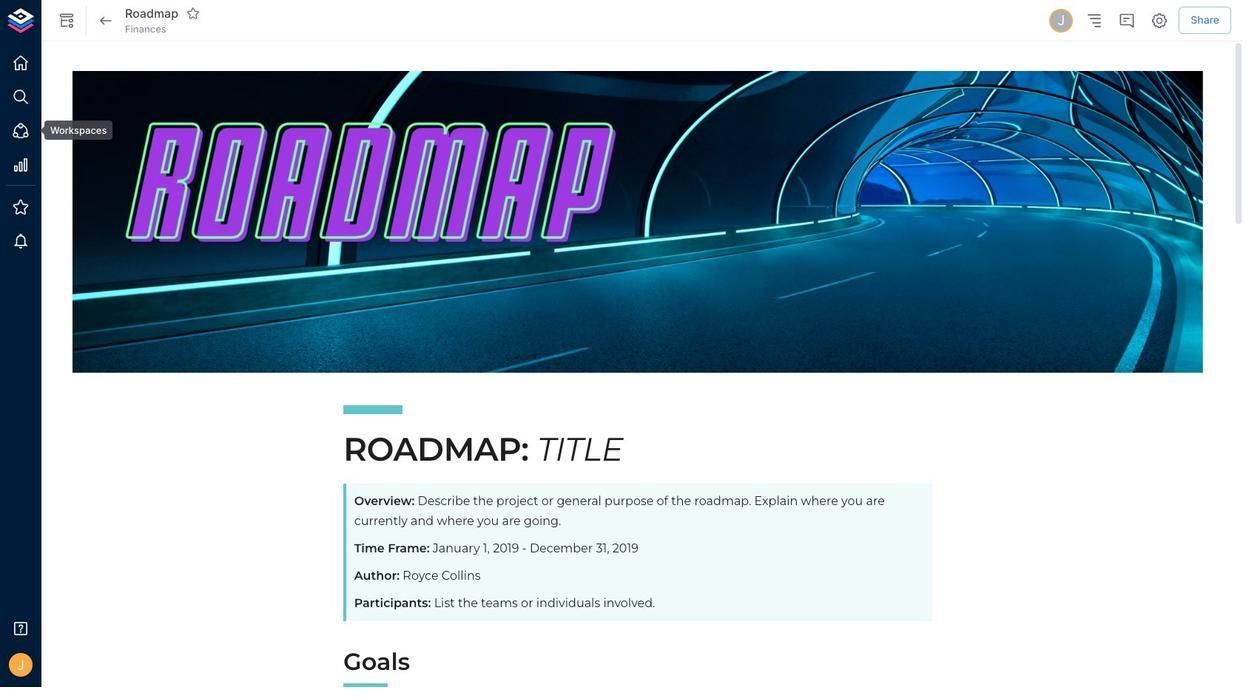 Task type: describe. For each thing, give the bounding box(es) containing it.
settings image
[[1151, 11, 1169, 29]]

show wiki image
[[58, 11, 76, 29]]

favorite image
[[187, 7, 200, 20]]



Task type: vqa. For each thing, say whether or not it's contained in the screenshot.
Bookmark icon
no



Task type: locate. For each thing, give the bounding box(es) containing it.
go back image
[[97, 11, 115, 29]]

tooltip
[[34, 121, 113, 140]]

table of contents image
[[1086, 11, 1104, 29]]

comments image
[[1119, 11, 1136, 29]]



